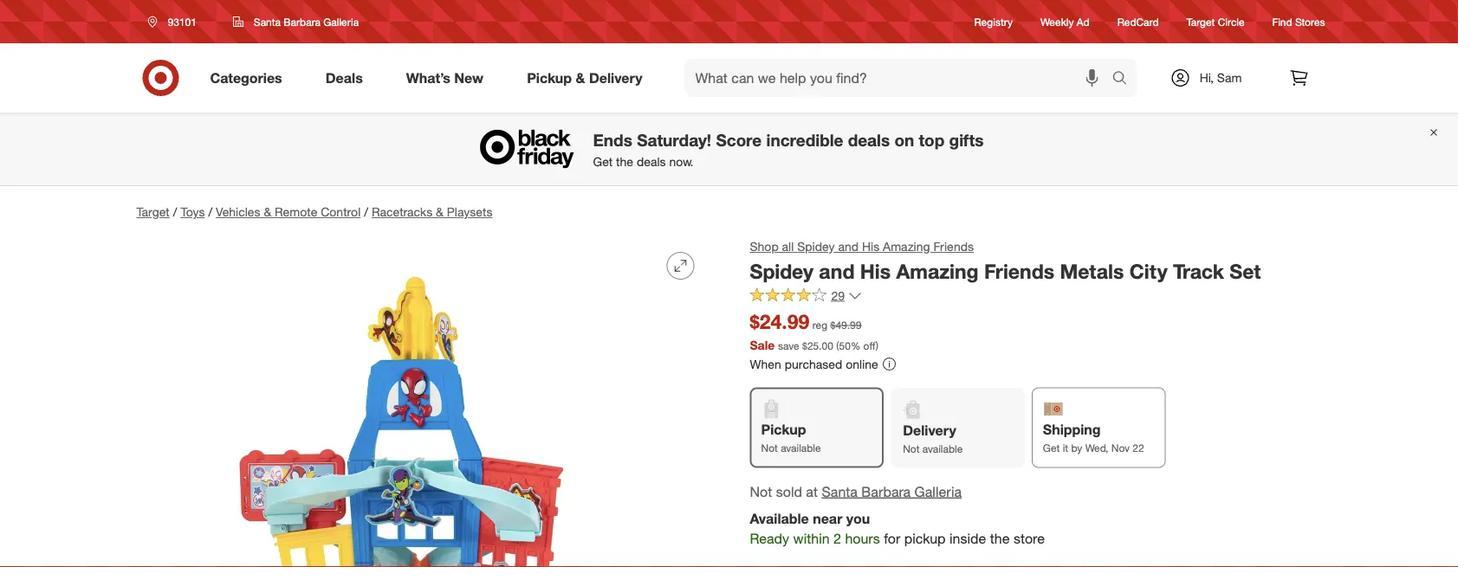 Task type: describe. For each thing, give the bounding box(es) containing it.
target link
[[137, 205, 170, 220]]

not left sold
[[750, 484, 772, 501]]

search button
[[1105, 59, 1146, 101]]

control
[[321, 205, 361, 220]]

1 vertical spatial his
[[860, 259, 891, 283]]

shipping
[[1043, 422, 1101, 438]]

near
[[813, 510, 843, 527]]

1 horizontal spatial &
[[436, 205, 444, 220]]

find stores link
[[1273, 14, 1326, 29]]

deals link
[[311, 59, 385, 97]]

0 vertical spatial spidey
[[798, 239, 835, 254]]

0 vertical spatial and
[[838, 239, 859, 254]]

not for pickup
[[761, 442, 778, 455]]

the inside "ends saturday! score incredible deals on top gifts get the deals now."
[[616, 154, 634, 169]]

50
[[839, 339, 851, 352]]

shop
[[750, 239, 779, 254]]

for
[[884, 530, 901, 547]]

target for target circle
[[1187, 15, 1215, 28]]

santa barbara galleria
[[254, 15, 359, 28]]

target circle link
[[1187, 14, 1245, 29]]

delivery inside pickup & delivery link
[[589, 69, 643, 86]]

redcard
[[1118, 15, 1159, 28]]

pickup for &
[[527, 69, 572, 86]]

when purchased online
[[750, 357, 879, 372]]

reg
[[813, 319, 828, 332]]

saturday!
[[637, 130, 712, 150]]

ends saturday! score incredible deals on top gifts get the deals now.
[[593, 130, 984, 169]]

racetracks
[[372, 205, 433, 220]]

pickup & delivery link
[[512, 59, 664, 97]]

metals
[[1060, 259, 1124, 283]]

purchased
[[785, 357, 843, 372]]

what's new link
[[392, 59, 505, 97]]

remote
[[275, 205, 317, 220]]

sold
[[776, 484, 802, 501]]

pickup not available
[[761, 422, 821, 455]]

santa barbara galleria button
[[222, 6, 370, 37]]

it
[[1063, 442, 1069, 455]]

)
[[876, 339, 879, 352]]

93101
[[168, 15, 197, 28]]

weekly ad link
[[1041, 14, 1090, 29]]

get inside shipping get it by wed, nov 22
[[1043, 442, 1060, 455]]

get inside "ends saturday! score incredible deals on top gifts get the deals now."
[[593, 154, 613, 169]]

0 horizontal spatial &
[[264, 205, 271, 220]]

top
[[919, 130, 945, 150]]

pickup for not
[[761, 422, 806, 438]]

racetracks & playsets link
[[372, 205, 493, 220]]

weekly ad
[[1041, 15, 1090, 28]]

not for delivery
[[903, 442, 920, 455]]

incredible
[[767, 130, 844, 150]]

off
[[864, 339, 876, 352]]

toys
[[181, 205, 205, 220]]

2
[[834, 530, 841, 547]]

city
[[1130, 259, 1168, 283]]

nov
[[1112, 442, 1130, 455]]

29 link
[[750, 288, 862, 307]]

(
[[837, 339, 839, 352]]

1 vertical spatial santa
[[822, 484, 858, 501]]

sam
[[1218, 70, 1242, 85]]

1 horizontal spatial barbara
[[862, 484, 911, 501]]

1 vertical spatial and
[[819, 259, 855, 283]]

store
[[1014, 530, 1045, 547]]

target for target / toys / vehicles & remote control / racetracks & playsets
[[137, 205, 170, 220]]

1 vertical spatial spidey
[[750, 259, 814, 283]]

$24.99 reg $49.99 sale save $ 25.00 ( 50 % off )
[[750, 310, 879, 353]]

registry
[[975, 15, 1013, 28]]

available for pickup
[[781, 442, 821, 455]]

1 vertical spatial friends
[[985, 259, 1055, 283]]

ad
[[1077, 15, 1090, 28]]

delivery inside delivery not available
[[903, 422, 957, 439]]

santa barbara galleria button
[[822, 482, 962, 502]]

set
[[1230, 259, 1261, 283]]

stores
[[1296, 15, 1326, 28]]

within
[[793, 530, 830, 547]]

now.
[[669, 154, 694, 169]]

1 horizontal spatial galleria
[[915, 484, 962, 501]]

2 / from the left
[[208, 205, 212, 220]]

gifts
[[950, 130, 984, 150]]

93101 button
[[137, 6, 215, 37]]

wed,
[[1086, 442, 1109, 455]]



Task type: vqa. For each thing, say whether or not it's contained in the screenshot.
up
no



Task type: locate. For each thing, give the bounding box(es) containing it.
barbara up available near you ready within 2 hours for pickup inside the store
[[862, 484, 911, 501]]

0 horizontal spatial santa
[[254, 15, 281, 28]]

his
[[862, 239, 880, 254], [860, 259, 891, 283]]

0 horizontal spatial friends
[[934, 239, 974, 254]]

not up sold
[[761, 442, 778, 455]]

1 vertical spatial target
[[137, 205, 170, 220]]

barbara up deals link
[[284, 15, 321, 28]]

& inside pickup & delivery link
[[576, 69, 585, 86]]

santa up categories link
[[254, 15, 281, 28]]

1 horizontal spatial santa
[[822, 484, 858, 501]]

2 horizontal spatial /
[[364, 205, 368, 220]]

available
[[750, 510, 809, 527]]

track
[[1173, 259, 1224, 283]]

sale
[[750, 338, 775, 353]]

0 vertical spatial galleria
[[323, 15, 359, 28]]

1 vertical spatial the
[[990, 530, 1010, 547]]

target left circle
[[1187, 15, 1215, 28]]

save
[[778, 339, 800, 352]]

0 horizontal spatial deals
[[637, 154, 666, 169]]

deals
[[848, 130, 890, 150], [637, 154, 666, 169]]

galleria inside dropdown button
[[323, 15, 359, 28]]

galleria up pickup
[[915, 484, 962, 501]]

santa right at
[[822, 484, 858, 501]]

/ left toys
[[173, 205, 177, 220]]

$24.99
[[750, 310, 810, 334]]

0 horizontal spatial /
[[173, 205, 177, 220]]

on
[[895, 130, 914, 150]]

1 vertical spatial get
[[1043, 442, 1060, 455]]

target
[[1187, 15, 1215, 28], [137, 205, 170, 220]]

29
[[832, 288, 845, 304]]

2 horizontal spatial &
[[576, 69, 585, 86]]

all
[[782, 239, 794, 254]]

available inside pickup not available
[[781, 442, 821, 455]]

circle
[[1218, 15, 1245, 28]]

0 horizontal spatial delivery
[[589, 69, 643, 86]]

1 vertical spatial pickup
[[761, 422, 806, 438]]

when
[[750, 357, 782, 372]]

spidey and his amazing friends metals city track set, 1 of 12 image
[[137, 238, 709, 568]]

1 vertical spatial deals
[[637, 154, 666, 169]]

the inside available near you ready within 2 hours for pickup inside the store
[[990, 530, 1010, 547]]

available near you ready within 2 hours for pickup inside the store
[[750, 510, 1045, 547]]

0 horizontal spatial the
[[616, 154, 634, 169]]

1 / from the left
[[173, 205, 177, 220]]

his up the $49.99
[[860, 259, 891, 283]]

0 horizontal spatial available
[[781, 442, 821, 455]]

deals
[[326, 69, 363, 86]]

What can we help you find? suggestions appear below search field
[[685, 59, 1117, 97]]

at
[[806, 484, 818, 501]]

1 horizontal spatial pickup
[[761, 422, 806, 438]]

and
[[838, 239, 859, 254], [819, 259, 855, 283]]

1 horizontal spatial get
[[1043, 442, 1060, 455]]

0 vertical spatial deals
[[848, 130, 890, 150]]

delivery up santa barbara galleria button
[[903, 422, 957, 439]]

0 vertical spatial friends
[[934, 239, 974, 254]]

not sold at santa barbara galleria
[[750, 484, 962, 501]]

1 horizontal spatial friends
[[985, 259, 1055, 283]]

spidey down all
[[750, 259, 814, 283]]

search
[[1105, 71, 1146, 88]]

amazing
[[883, 239, 930, 254], [897, 259, 979, 283]]

categories
[[210, 69, 282, 86]]

1 horizontal spatial available
[[923, 442, 963, 455]]

not inside pickup not available
[[761, 442, 778, 455]]

target left toys
[[137, 205, 170, 220]]

categories link
[[195, 59, 304, 97]]

$
[[803, 339, 808, 352]]

by
[[1072, 442, 1083, 455]]

ready
[[750, 530, 790, 547]]

deals left on
[[848, 130, 890, 150]]

new
[[454, 69, 484, 86]]

0 horizontal spatial galleria
[[323, 15, 359, 28]]

spidey
[[798, 239, 835, 254], [750, 259, 814, 283]]

0 vertical spatial get
[[593, 154, 613, 169]]

spidey right all
[[798, 239, 835, 254]]

vehicles
[[216, 205, 260, 220]]

available
[[781, 442, 821, 455], [923, 442, 963, 455]]

inside
[[950, 530, 987, 547]]

you
[[847, 510, 870, 527]]

0 horizontal spatial pickup
[[527, 69, 572, 86]]

friends
[[934, 239, 974, 254], [985, 259, 1055, 283]]

0 vertical spatial delivery
[[589, 69, 643, 86]]

0 vertical spatial pickup
[[527, 69, 572, 86]]

25.00
[[808, 339, 834, 352]]

available up at
[[781, 442, 821, 455]]

galleria up deals on the left top of page
[[323, 15, 359, 28]]

0 vertical spatial the
[[616, 154, 634, 169]]

registry link
[[975, 14, 1013, 29]]

22
[[1133, 442, 1145, 455]]

the left "store"
[[990, 530, 1010, 547]]

redcard link
[[1118, 14, 1159, 29]]

toys link
[[181, 205, 205, 220]]

weekly
[[1041, 15, 1074, 28]]

0 vertical spatial santa
[[254, 15, 281, 28]]

0 vertical spatial barbara
[[284, 15, 321, 28]]

1 horizontal spatial target
[[1187, 15, 1215, 28]]

get down the ends
[[593, 154, 613, 169]]

0 horizontal spatial target
[[137, 205, 170, 220]]

the
[[616, 154, 634, 169], [990, 530, 1010, 547]]

shop all spidey and his amazing friends spidey and his amazing friends metals city track set
[[750, 239, 1261, 283]]

santa inside dropdown button
[[254, 15, 281, 28]]

shipping get it by wed, nov 22
[[1043, 422, 1145, 455]]

vehicles & remote control link
[[216, 205, 361, 220]]

pickup up sold
[[761, 422, 806, 438]]

3 / from the left
[[364, 205, 368, 220]]

available inside delivery not available
[[923, 442, 963, 455]]

barbara inside dropdown button
[[284, 15, 321, 28]]

0 horizontal spatial barbara
[[284, 15, 321, 28]]

/ right toys
[[208, 205, 212, 220]]

what's new
[[406, 69, 484, 86]]

0 horizontal spatial get
[[593, 154, 613, 169]]

1 horizontal spatial /
[[208, 205, 212, 220]]

pickup & delivery
[[527, 69, 643, 86]]

his up 29 link
[[862, 239, 880, 254]]

hi, sam
[[1200, 70, 1242, 85]]

find stores
[[1273, 15, 1326, 28]]

pickup right new
[[527, 69, 572, 86]]

0 vertical spatial target
[[1187, 15, 1215, 28]]

online
[[846, 357, 879, 372]]

pickup inside pickup not available
[[761, 422, 806, 438]]

ends
[[593, 130, 633, 150]]

hours
[[845, 530, 880, 547]]

0 vertical spatial his
[[862, 239, 880, 254]]

santa
[[254, 15, 281, 28], [822, 484, 858, 501]]

0 vertical spatial amazing
[[883, 239, 930, 254]]

1 horizontal spatial delivery
[[903, 422, 957, 439]]

1 vertical spatial galleria
[[915, 484, 962, 501]]

playsets
[[447, 205, 493, 220]]

target / toys / vehicles & remote control / racetracks & playsets
[[137, 205, 493, 220]]

find
[[1273, 15, 1293, 28]]

1 vertical spatial amazing
[[897, 259, 979, 283]]

1 horizontal spatial deals
[[848, 130, 890, 150]]

1 vertical spatial delivery
[[903, 422, 957, 439]]

$49.99
[[831, 319, 862, 332]]

1 horizontal spatial the
[[990, 530, 1010, 547]]

not up santa barbara galleria button
[[903, 442, 920, 455]]

pickup
[[527, 69, 572, 86], [761, 422, 806, 438]]

get left it
[[1043, 442, 1060, 455]]

deals left now. on the left
[[637, 154, 666, 169]]

1 vertical spatial barbara
[[862, 484, 911, 501]]

the down the ends
[[616, 154, 634, 169]]

target inside target circle link
[[1187, 15, 1215, 28]]

/ right control
[[364, 205, 368, 220]]

not
[[761, 442, 778, 455], [903, 442, 920, 455], [750, 484, 772, 501]]

delivery up the ends
[[589, 69, 643, 86]]

not inside delivery not available
[[903, 442, 920, 455]]

delivery not available
[[903, 422, 963, 455]]

available for delivery
[[923, 442, 963, 455]]

target circle
[[1187, 15, 1245, 28]]

available up santa barbara galleria button
[[923, 442, 963, 455]]

what's
[[406, 69, 451, 86]]

pickup
[[905, 530, 946, 547]]

%
[[851, 339, 861, 352]]

score
[[716, 130, 762, 150]]



